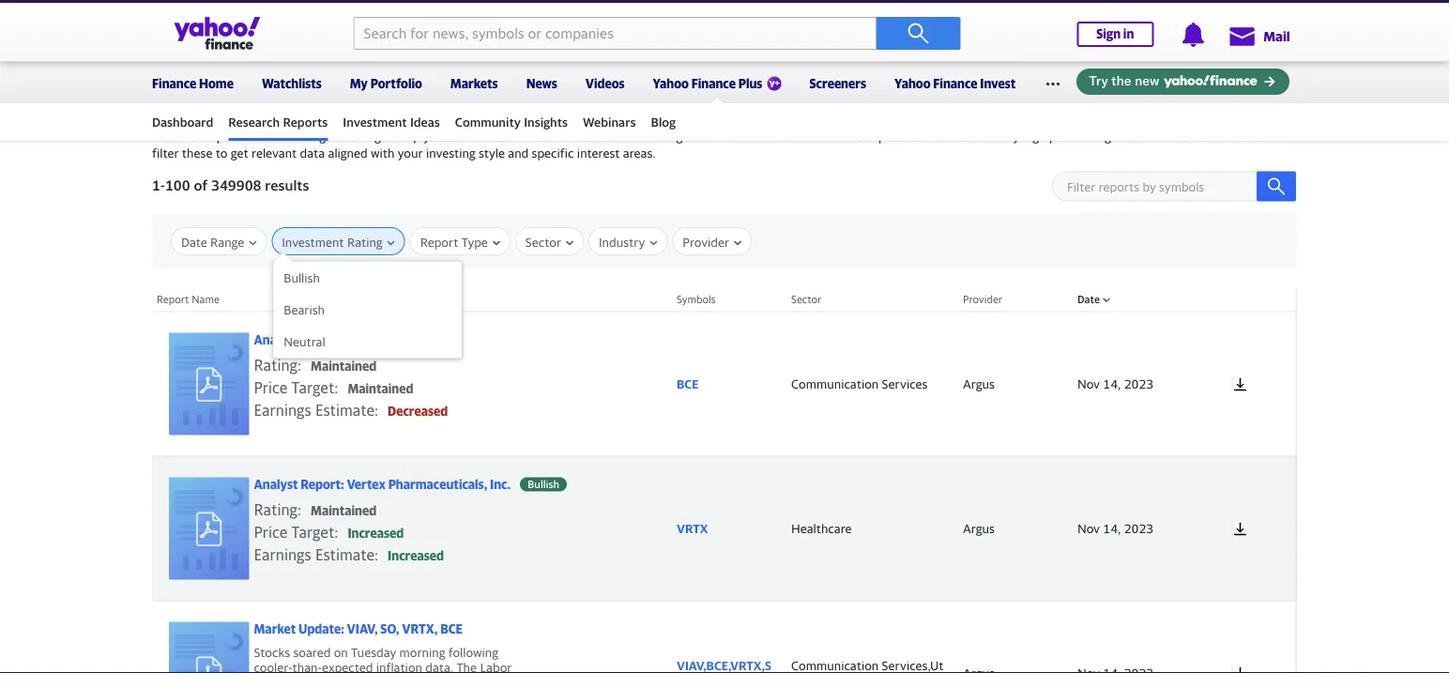 Task type: locate. For each thing, give the bounding box(es) containing it.
analyst report: bce inc rating : maintained price target: maintained earnings estimate: decreased
[[254, 333, 448, 419]]

1 vertical spatial 2023
[[1125, 521, 1154, 536]]

report: for rating
[[301, 333, 344, 347]]

1 vertical spatial and
[[508, 146, 529, 161]]

price inside analyst report: bce inc rating : maintained price target: maintained earnings estimate: decreased
[[254, 379, 288, 397]]

1 horizontal spatial date
[[1078, 293, 1101, 306]]

report: inside analyst report: bce inc rating : maintained price target: maintained earnings estimate: decreased
[[301, 333, 344, 347]]

analyst inside analyst report: bce inc rating : maintained price target: maintained earnings estimate: decreased
[[254, 333, 298, 347]]

earnings inside analyst report: bce inc rating : maintained price target: maintained earnings estimate: decreased
[[254, 401, 312, 419]]

specific
[[532, 146, 574, 161]]

1 yahoo from the left
[[653, 76, 689, 91]]

s&p
[[152, 15, 175, 30]]

analyst
[[254, 333, 298, 347], [254, 477, 298, 492]]

1 horizontal spatial and
[[954, 129, 974, 144]]

1 14, from the top
[[1104, 376, 1122, 391]]

type
[[462, 235, 488, 249]]

0 vertical spatial estimate:
[[315, 401, 379, 419]]

these right the filter
[[182, 146, 213, 161]]

make
[[447, 129, 477, 144]]

1 target: from the top
[[292, 379, 338, 397]]

watchlists link
[[262, 64, 322, 100]]

bce inside 'link'
[[677, 377, 699, 391]]

analyst down bearish at the left of the page
[[254, 333, 298, 347]]

yahoo inside "link"
[[653, 76, 689, 91]]

2 vertical spatial bce
[[441, 622, 463, 637]]

maintained up 'decreased'
[[348, 382, 414, 396]]

1 communication from the top
[[792, 377, 879, 391]]

bce right vrtx,
[[441, 622, 463, 637]]

maintained down neutral button
[[311, 359, 377, 374]]

1 rating from the top
[[254, 356, 298, 374]]

1 vertical spatial bullish
[[528, 478, 560, 491]]

investment rating
[[282, 235, 383, 249]]

so,
[[381, 622, 399, 637]]

date
[[181, 235, 207, 249], [1078, 293, 1101, 306]]

yahoo finance plus
[[653, 76, 763, 91]]

plus
[[739, 76, 763, 91]]

1-
[[152, 177, 165, 193]]

investment ideas
[[343, 115, 440, 129]]

date inside button
[[181, 235, 207, 249]]

2 finance from the left
[[692, 76, 736, 91]]

dow 30
[[336, 15, 379, 30]]

0 vertical spatial 14,
[[1104, 376, 1122, 391]]

investment inside button
[[282, 235, 344, 249]]

estimate: down vertex
[[315, 546, 379, 564]]

3 provider element from the top
[[954, 601, 1069, 673]]

14,
[[1104, 376, 1122, 391], [1104, 521, 1122, 536]]

price inside rating : maintained price target: increased earnings estimate: increased
[[254, 523, 288, 541]]

1 provider element from the top
[[954, 312, 1069, 456]]

nov 14, 2023 for increased
[[1078, 521, 1154, 536]]

1 vertical spatial 14,
[[1104, 521, 1122, 536]]

0 horizontal spatial bullish
[[284, 270, 320, 285]]

communication for communication services,ut ilities,technology,healthca
[[792, 659, 879, 673]]

1-100 of 349908 results
[[152, 177, 309, 193]]

2 price from the top
[[254, 523, 288, 541]]

1 vertical spatial :
[[298, 501, 302, 519]]

s&p 500
[[152, 15, 200, 30]]

0 vertical spatial rating
[[254, 356, 298, 374]]

2 nov from the top
[[1078, 521, 1101, 536]]

finance up "dashboard"
[[152, 76, 196, 91]]

2023 for target:
[[1125, 376, 1154, 391]]

1 horizontal spatial yahoo
[[895, 76, 931, 91]]

report
[[420, 235, 459, 249]]

0 vertical spatial these
[[693, 129, 723, 144]]

1 vertical spatial estimate:
[[315, 546, 379, 564]]

1 vertical spatial analyst
[[254, 477, 298, 492]]

1 horizontal spatial investment
[[518, 129, 580, 144]]

1 vertical spatial target:
[[292, 523, 338, 541]]

earnings
[[254, 401, 312, 419], [254, 546, 312, 564]]

target: inside analyst report: bce inc rating : maintained price target: maintained earnings estimate: decreased
[[292, 379, 338, 397]]

rating inside rating : maintained price target: increased earnings estimate: increased
[[254, 501, 298, 519]]

0 vertical spatial nov 14, 2023
[[1078, 376, 1154, 391]]

vrtx,
[[402, 622, 438, 637]]

0 vertical spatial bullish
[[284, 270, 320, 285]]

insights
[[524, 115, 568, 129]]

target: inside rating : maintained price target: increased earnings estimate: increased
[[292, 523, 338, 541]]

vertex
[[347, 477, 386, 492]]

0 vertical spatial 2023
[[1125, 376, 1154, 391]]

services,ut
[[882, 659, 944, 673]]

0 vertical spatial to
[[726, 129, 738, 144]]

1 vertical spatial rating
[[254, 501, 298, 519]]

0 horizontal spatial these
[[182, 146, 213, 161]]

1 vertical spatial price
[[254, 523, 288, 541]]

o
[[677, 673, 686, 673]]

identify
[[977, 129, 1020, 144]]

increased down analyst report: vertex pharmaceuticals, inc.
[[348, 526, 404, 541]]

report: left vertex
[[301, 477, 344, 492]]

report name
[[157, 293, 220, 306]]

help
[[397, 129, 421, 144]]

market
[[254, 622, 296, 637]]

communication left services,ut
[[792, 659, 879, 673]]

0 horizontal spatial finance
[[152, 76, 196, 91]]

argus for target:
[[964, 376, 995, 391]]

estimate: inside rating : maintained price target: increased earnings estimate: increased
[[315, 546, 379, 564]]

: down analyst report: vertex pharmaceuticals, inc.
[[298, 501, 302, 519]]

and left identify
[[954, 129, 974, 144]]

bce left inc at the left
[[347, 333, 369, 347]]

argus inside the research reports from morningstar & argus help you make better investment decisions. leverage these to understand future stock performance and identify high performing investment ideas. you can also filter these to get relevant data aligned with your investing style and specific interest areas.
[[362, 129, 394, 144]]

nasdaq
[[521, 15, 563, 30]]

communication inside communication services,ut ilities,technology,healthca
[[792, 659, 879, 673]]

get
[[231, 146, 249, 161]]

research reports up from
[[228, 115, 328, 129]]

0 horizontal spatial investment
[[282, 235, 344, 249]]

1 estimate: from the top
[[315, 401, 379, 419]]

investment down insights at the top left of the page
[[518, 129, 580, 144]]

0 vertical spatial price
[[254, 379, 288, 397]]

2 horizontal spatial finance
[[934, 76, 978, 91]]

provider element
[[954, 312, 1069, 456], [954, 456, 1069, 601], [954, 601, 1069, 673]]

investment left rating
[[282, 235, 344, 249]]

style
[[479, 146, 505, 161]]

healthcare
[[792, 521, 852, 536]]

research down "finance home"
[[152, 99, 225, 119]]

0 vertical spatial date
[[181, 235, 207, 249]]

maintained
[[311, 359, 377, 374], [348, 382, 414, 396], [311, 504, 377, 518]]

gold link
[[1074, 15, 1099, 30]]

1 earnings from the top
[[254, 401, 312, 419]]

price
[[254, 379, 288, 397], [254, 523, 288, 541]]

0 horizontal spatial yahoo
[[653, 76, 689, 91]]

1 vertical spatial report:
[[301, 477, 344, 492]]

1 horizontal spatial bce
[[441, 622, 463, 637]]

2 : from the top
[[298, 501, 302, 519]]

1 analyst from the top
[[254, 333, 298, 347]]

communication
[[792, 377, 879, 391], [792, 659, 879, 673]]

interest
[[577, 146, 620, 161]]

research reports inside navigation
[[228, 115, 328, 129]]

yahoo finance invest
[[895, 76, 1016, 91]]

1 vertical spatial communication
[[792, 659, 879, 673]]

1 vertical spatial argus
[[964, 376, 995, 391]]

better
[[480, 129, 515, 144]]

0 horizontal spatial date
[[181, 235, 207, 249]]

performance
[[879, 129, 950, 144]]

markets link
[[451, 64, 498, 100]]

to
[[726, 129, 738, 144], [216, 146, 228, 161]]

yahoo down search icon
[[895, 76, 931, 91]]

estimate: left 'decreased'
[[315, 401, 379, 419]]

investment
[[518, 129, 580, 144], [1115, 129, 1177, 144], [282, 235, 344, 249]]

1 2023 from the top
[[1125, 376, 1154, 391]]

0 vertical spatial bce
[[347, 333, 369, 347]]

0 vertical spatial report:
[[301, 333, 344, 347]]

2 vertical spatial argus
[[964, 521, 995, 536]]

0 vertical spatial nov
[[1078, 376, 1101, 391]]

dashboard
[[152, 115, 213, 129]]

1 : from the top
[[298, 356, 302, 374]]

reports up morningstar
[[283, 115, 328, 129]]

industry
[[599, 235, 645, 249]]

target: down analyst report: vertex pharmaceuticals, inc.
[[292, 523, 338, 541]]

3 finance from the left
[[934, 76, 978, 91]]

videos
[[586, 76, 625, 91]]

finance left invest
[[934, 76, 978, 91]]

2 14, from the top
[[1104, 521, 1122, 536]]

these right blog link
[[693, 129, 723, 144]]

report: for inc.
[[301, 477, 344, 492]]

1 vertical spatial maintained
[[348, 382, 414, 396]]

nov 14, 2023 for target:
[[1078, 376, 1154, 391]]

0 vertical spatial target:
[[292, 379, 338, 397]]

0 vertical spatial maintained
[[311, 359, 377, 374]]

2 report: from the top
[[301, 477, 344, 492]]

bullish right inc.
[[528, 478, 560, 491]]

nasdaq link
[[521, 15, 563, 30]]

research inside the research reports from morningstar & argus help you make better investment decisions. leverage these to understand future stock performance and identify high performing investment ideas. you can also filter these to get relevant data aligned with your investing style and specific interest areas.
[[152, 129, 202, 144]]

2 target: from the top
[[292, 523, 338, 541]]

research reports link
[[228, 106, 328, 138]]

reports
[[206, 129, 246, 144]]

you
[[1215, 129, 1236, 144]]

maintained inside rating : maintained price target: increased earnings estimate: increased
[[311, 504, 377, 518]]

0 vertical spatial analyst
[[254, 333, 298, 347]]

communication services,ut ilities,technology,healthca
[[792, 659, 944, 673]]

research down "dashboard"
[[152, 129, 202, 144]]

finance inside "link"
[[692, 76, 736, 91]]

report: down bearish at the left of the page
[[301, 333, 344, 347]]

1 vertical spatial earnings
[[254, 546, 312, 564]]

market update: viav, so, vrtx, bce image
[[169, 622, 250, 673]]

earnings up market
[[254, 546, 312, 564]]

2 provider element from the top
[[954, 456, 1069, 601]]

price right analyst report: vertex pharmaceuticals, inc. image
[[254, 523, 288, 541]]

500
[[177, 15, 200, 30]]

2 yahoo from the left
[[895, 76, 931, 91]]

2 vertical spatial maintained
[[311, 504, 377, 518]]

news link
[[526, 64, 558, 100]]

1 price from the top
[[254, 379, 288, 397]]

rating
[[347, 235, 383, 249]]

nov for target:
[[1078, 376, 1101, 391]]

bullish up bearish at the left of the page
[[284, 270, 320, 285]]

0 horizontal spatial bce
[[347, 333, 369, 347]]

2 estimate: from the top
[[315, 546, 379, 564]]

rating right analyst report: vertex pharmaceuticals, inc. image
[[254, 501, 298, 519]]

earnings down 'neutral' on the left
[[254, 401, 312, 419]]

0 horizontal spatial and
[[508, 146, 529, 161]]

2 rating from the top
[[254, 501, 298, 519]]

0 horizontal spatial to
[[216, 146, 228, 161]]

2 analyst from the top
[[254, 477, 298, 492]]

2 horizontal spatial investment
[[1115, 129, 1177, 144]]

investment left ideas. on the top right
[[1115, 129, 1177, 144]]

0 vertical spatial communication
[[792, 377, 879, 391]]

0 vertical spatial earnings
[[254, 401, 312, 419]]

crude oil link
[[889, 15, 941, 30]]

target: down 'neutral' on the left
[[292, 379, 338, 397]]

1 horizontal spatial these
[[693, 129, 723, 144]]

community insights
[[455, 115, 568, 129]]

2 2023 from the top
[[1125, 521, 1154, 536]]

1 horizontal spatial bullish
[[528, 478, 560, 491]]

rating down 'neutral' on the left
[[254, 356, 298, 374]]

2 earnings from the top
[[254, 546, 312, 564]]

relevant
[[252, 146, 297, 161]]

future
[[808, 129, 843, 144]]

search image
[[908, 22, 930, 45]]

2 communication from the top
[[792, 659, 879, 673]]

analyst report: vertex pharmaceuticals, inc. image
[[169, 477, 250, 580]]

1 vertical spatial nov
[[1078, 521, 1101, 536]]

to left understand
[[726, 129, 738, 144]]

2 nov 14, 2023 from the top
[[1078, 521, 1154, 536]]

1 nov 14, 2023 from the top
[[1078, 376, 1154, 391]]

analyst report: bce inc image
[[169, 333, 250, 435]]

search image
[[1268, 177, 1287, 196]]

0 vertical spatial increased
[[348, 526, 404, 541]]

finance left plus
[[692, 76, 736, 91]]

dow
[[336, 15, 361, 30]]

1 horizontal spatial finance
[[692, 76, 736, 91]]

finance for yahoo finance plus
[[692, 76, 736, 91]]

research up from
[[228, 115, 280, 129]]

notifications image
[[1182, 23, 1206, 47]]

target:
[[292, 379, 338, 397], [292, 523, 338, 541]]

try the new yahoo finance image
[[1077, 68, 1290, 95]]

communication left services
[[792, 377, 879, 391]]

research reports
[[152, 99, 292, 119], [228, 115, 328, 129]]

0 vertical spatial :
[[298, 356, 302, 374]]

increased up vrtx,
[[388, 549, 444, 563]]

of
[[194, 177, 208, 193]]

provider
[[683, 235, 730, 249]]

0 vertical spatial and
[[954, 129, 974, 144]]

investment rating button
[[282, 228, 395, 256]]

yahoo up blog link
[[653, 76, 689, 91]]

nov
[[1078, 376, 1101, 391], [1078, 521, 1101, 536]]

1 report: from the top
[[301, 333, 344, 347]]

reports
[[229, 99, 292, 119], [283, 115, 328, 129]]

analyst right analyst report: vertex pharmaceuticals, inc. image
[[254, 477, 298, 492]]

1 vertical spatial date
[[1078, 293, 1101, 306]]

and right 'style'
[[508, 146, 529, 161]]

: down 'neutral' on the left
[[298, 356, 302, 374]]

maintained down vertex
[[311, 504, 377, 518]]

navigation
[[0, 59, 1450, 141]]

2 horizontal spatial bce
[[677, 377, 699, 391]]

1 horizontal spatial to
[[726, 129, 738, 144]]

decisions.
[[583, 129, 637, 144]]

0 vertical spatial argus
[[362, 129, 394, 144]]

1 vertical spatial bce
[[677, 377, 699, 391]]

price down 'neutral' on the left
[[254, 379, 288, 397]]

sign in
[[1097, 27, 1135, 41]]

mail link
[[1229, 19, 1291, 53]]

yahoo finance invest link
[[895, 64, 1016, 100]]

to down the "reports"
[[216, 146, 228, 161]]

date for date
[[1078, 293, 1101, 306]]

1 nov from the top
[[1078, 376, 1101, 391]]

leverage
[[640, 129, 690, 144]]

bce down symbols
[[677, 377, 699, 391]]

high
[[1023, 129, 1047, 144]]

1 vertical spatial nov 14, 2023
[[1078, 521, 1154, 536]]



Task type: vqa. For each thing, say whether or not it's contained in the screenshot.
type
yes



Task type: describe. For each thing, give the bounding box(es) containing it.
can
[[1239, 129, 1258, 144]]

in
[[1124, 27, 1135, 41]]

previous image
[[1251, 26, 1279, 54]]

symbols
[[677, 293, 716, 306]]

russell
[[705, 15, 744, 30]]

communication for communication services
[[792, 377, 879, 391]]

date range button
[[181, 228, 257, 256]]

blog link
[[651, 106, 685, 138]]

investing
[[426, 146, 476, 161]]

also
[[1261, 129, 1284, 144]]

data
[[300, 146, 325, 161]]

14, for increased
[[1104, 521, 1122, 536]]

my portfolio link
[[350, 64, 422, 100]]

next image
[[1273, 26, 1302, 54]]

viav,bce,vrtx,s o link
[[677, 659, 773, 673]]

crude
[[889, 15, 923, 30]]

report type
[[420, 235, 488, 249]]

provider element for increased
[[954, 456, 1069, 601]]

bce link
[[677, 377, 773, 391]]

webinars link
[[583, 106, 636, 138]]

sector button
[[526, 228, 574, 256]]

research inside research reports link
[[228, 115, 280, 129]]

name
[[192, 293, 220, 306]]

neutral
[[284, 334, 325, 349]]

earnings inside rating : maintained price target: increased earnings estimate: increased
[[254, 546, 312, 564]]

s&p 500 link
[[152, 15, 200, 30]]

analyst for rating
[[254, 333, 298, 347]]

2000
[[747, 15, 777, 30]]

market update: viav, so, vrtx, bce
[[254, 622, 463, 637]]

community
[[455, 115, 521, 129]]

rating : maintained price target: increased earnings estimate: increased
[[254, 501, 444, 564]]

filter
[[152, 146, 179, 161]]

rating inside analyst report: bce inc rating : maintained price target: maintained earnings estimate: decreased
[[254, 356, 298, 374]]

viav,
[[347, 622, 378, 637]]

vrtx
[[677, 521, 708, 536]]

1 vertical spatial increased
[[388, 549, 444, 563]]

russell 2000
[[705, 15, 777, 30]]

provider element for target:
[[954, 312, 1069, 456]]

mail
[[1264, 29, 1291, 44]]

screeners
[[810, 76, 867, 91]]

premium yahoo finance logo image
[[768, 76, 782, 91]]

bearish button
[[274, 294, 461, 326]]

1 vertical spatial to
[[216, 146, 228, 161]]

1 finance from the left
[[152, 76, 196, 91]]

349908
[[211, 177, 262, 193]]

dow 30 link
[[336, 15, 379, 30]]

portfolio
[[371, 76, 422, 91]]

from
[[250, 129, 277, 144]]

2023 for increased
[[1125, 521, 1154, 536]]

100
[[165, 177, 190, 193]]

home
[[199, 76, 234, 91]]

finance for yahoo finance invest
[[934, 76, 978, 91]]

analyst report: vertex pharmaceuticals, inc.
[[254, 477, 511, 492]]

results
[[265, 177, 309, 193]]

argus for increased
[[964, 521, 995, 536]]

sector
[[792, 293, 822, 306]]

your
[[398, 146, 423, 161]]

inc
[[372, 333, 389, 347]]

viav,bce,vrtx,s o
[[677, 659, 772, 673]]

community insights link
[[455, 106, 568, 138]]

bce inside "button"
[[441, 622, 463, 637]]

date for date range
[[181, 235, 207, 249]]

dashboard link
[[152, 106, 213, 138]]

: inside analyst report: bce inc rating : maintained price target: maintained earnings estimate: decreased
[[298, 356, 302, 374]]

Search for news, symbols or companies text field
[[354, 17, 877, 50]]

you
[[424, 129, 444, 144]]

1 vertical spatial these
[[182, 146, 213, 161]]

report type button
[[420, 228, 500, 256]]

reports up from
[[229, 99, 292, 119]]

sign
[[1097, 27, 1121, 41]]

yahoo for yahoo finance plus
[[653, 76, 689, 91]]

bce inside analyst report: bce inc rating : maintained price target: maintained earnings estimate: decreased
[[347, 333, 369, 347]]

research reports down home
[[152, 99, 292, 119]]

nov for increased
[[1078, 521, 1101, 536]]

neutral button
[[274, 326, 461, 358]]

range
[[210, 235, 244, 249]]

provider
[[964, 293, 1003, 306]]

markets
[[451, 76, 498, 91]]

bullish button
[[274, 262, 461, 294]]

understand
[[741, 129, 805, 144]]

analyst for inc.
[[254, 477, 298, 492]]

Filter reports by symbols text field
[[1053, 171, 1287, 201]]

estimate: inside analyst report: bce inc rating : maintained price target: maintained earnings estimate: decreased
[[315, 401, 379, 419]]

sign in link
[[1077, 22, 1154, 47]]

bearish
[[284, 302, 325, 317]]

gold
[[1074, 15, 1099, 30]]

performing
[[1050, 129, 1112, 144]]

finance home
[[152, 76, 234, 91]]

morningstar
[[280, 129, 347, 144]]

services
[[882, 377, 928, 391]]

aligned
[[328, 146, 368, 161]]

provider button
[[683, 228, 742, 256]]

ideas.
[[1180, 129, 1212, 144]]

areas.
[[623, 146, 656, 161]]

industry button
[[599, 228, 658, 256]]

yahoo for yahoo finance invest
[[895, 76, 931, 91]]

viav,bce,vrtx,s
[[677, 659, 772, 673]]

: inside rating : maintained price target: increased earnings estimate: increased
[[298, 501, 302, 519]]

&
[[351, 129, 359, 144]]

reports inside navigation
[[283, 115, 328, 129]]

yahoo finance plus link
[[653, 64, 782, 103]]

navigation containing finance home
[[0, 59, 1450, 141]]

crude oil
[[889, 15, 941, 30]]

my portfolio
[[350, 76, 422, 91]]

bullish inside button
[[284, 270, 320, 285]]

decreased
[[388, 404, 448, 419]]

news
[[526, 76, 558, 91]]

russell 2000 link
[[705, 15, 777, 30]]

ideas
[[410, 115, 440, 129]]

14, for target:
[[1104, 376, 1122, 391]]

market update: viav, so, vrtx, bce button
[[157, 611, 579, 673]]

report
[[157, 293, 189, 306]]



